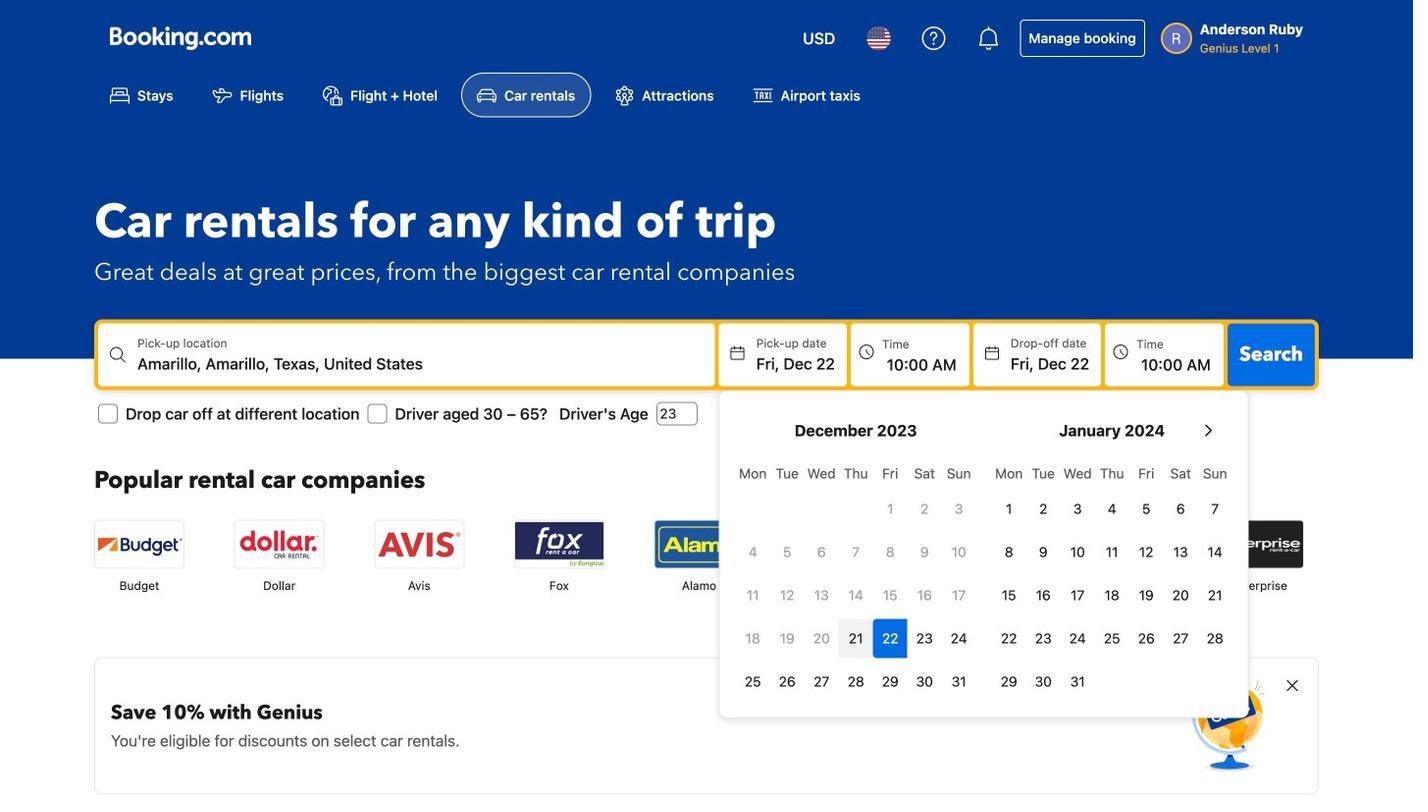 Task type: describe. For each thing, give the bounding box(es) containing it.
17 January 2024 checkbox
[[1061, 576, 1095, 615]]

budget logo image
[[95, 521, 184, 568]]

14 January 2024 checkbox
[[1198, 532, 1233, 572]]

4 January 2024 checkbox
[[1095, 489, 1130, 528]]

1 December 2023 checkbox
[[873, 489, 908, 528]]

25 January 2024 checkbox
[[1095, 619, 1130, 658]]

4 December 2023 checkbox
[[736, 532, 770, 572]]

3 January 2024 checkbox
[[1061, 489, 1095, 528]]

6 January 2024 checkbox
[[1164, 489, 1198, 528]]

3 December 2023 checkbox
[[942, 489, 976, 528]]

10 January 2024 checkbox
[[1061, 532, 1095, 572]]

12 December 2023 checkbox
[[770, 576, 805, 615]]

2 December 2023 checkbox
[[908, 489, 942, 528]]

8 January 2024 checkbox
[[992, 532, 1027, 572]]

23 January 2024 checkbox
[[1027, 619, 1061, 658]]

18 January 2024 checkbox
[[1095, 576, 1130, 615]]

5 December 2023 checkbox
[[770, 532, 805, 572]]

avis logo image
[[375, 521, 464, 568]]

19 January 2024 checkbox
[[1130, 576, 1164, 615]]

12 January 2024 checkbox
[[1130, 532, 1164, 572]]

5 January 2024 checkbox
[[1130, 489, 1164, 528]]

26 December 2023 checkbox
[[770, 662, 805, 701]]

19 December 2023 checkbox
[[770, 619, 805, 658]]

18 December 2023 checkbox
[[736, 619, 770, 658]]

21 December 2023 checkbox
[[839, 619, 873, 658]]

1 grid from the left
[[736, 454, 976, 701]]

7 January 2024 checkbox
[[1198, 489, 1233, 528]]

2 January 2024 checkbox
[[1027, 489, 1061, 528]]

13 December 2023 checkbox
[[805, 576, 839, 615]]

31 December 2023 checkbox
[[942, 662, 976, 701]]

14 December 2023 checkbox
[[839, 576, 873, 615]]

7 December 2023 checkbox
[[839, 532, 873, 572]]

22 December 2023 checkbox
[[873, 619, 908, 658]]

17 December 2023 checkbox
[[942, 576, 976, 615]]

24 January 2024 checkbox
[[1061, 619, 1095, 658]]

9 January 2024 checkbox
[[1027, 532, 1061, 572]]

13 January 2024 checkbox
[[1164, 532, 1198, 572]]

15 January 2024 checkbox
[[992, 576, 1027, 615]]

23 December 2023 checkbox
[[908, 619, 942, 658]]

30 December 2023 checkbox
[[908, 662, 942, 701]]

dollar logo image
[[235, 521, 324, 568]]



Task type: locate. For each thing, give the bounding box(es) containing it.
20 December 2023 checkbox
[[805, 619, 839, 658]]

22 January 2024 checkbox
[[992, 619, 1027, 658]]

grid
[[736, 454, 976, 701], [992, 454, 1233, 701]]

0 horizontal spatial grid
[[736, 454, 976, 701]]

hertz logo image
[[1075, 521, 1164, 568]]

20 January 2024 checkbox
[[1164, 576, 1198, 615]]

27 January 2024 checkbox
[[1164, 619, 1198, 658]]

sixt logo image
[[935, 521, 1024, 568]]

11 January 2024 checkbox
[[1095, 532, 1130, 572]]

1 horizontal spatial grid
[[992, 454, 1233, 701]]

27 December 2023 checkbox
[[805, 662, 839, 701]]

29 January 2024 checkbox
[[992, 662, 1027, 701]]

28 December 2023 checkbox
[[839, 662, 873, 701]]

enterprise logo image
[[1215, 521, 1304, 568]]

28 January 2024 checkbox
[[1198, 619, 1233, 658]]

fox logo image
[[515, 521, 604, 568]]

30 January 2024 checkbox
[[1027, 662, 1061, 701]]

8 December 2023 checkbox
[[873, 532, 908, 572]]

16 January 2024 checkbox
[[1027, 576, 1061, 615]]

24 December 2023 checkbox
[[942, 619, 976, 658]]

6 December 2023 checkbox
[[805, 532, 839, 572]]

thrifty logo image
[[795, 521, 884, 568]]

31 January 2024 checkbox
[[1061, 662, 1095, 701]]

11 December 2023 checkbox
[[736, 576, 770, 615]]

10 December 2023 checkbox
[[942, 532, 976, 572]]

9 December 2023 checkbox
[[908, 532, 942, 572]]

1 January 2024 checkbox
[[992, 489, 1027, 528]]

21 January 2024 checkbox
[[1198, 576, 1233, 615]]

29 December 2023 checkbox
[[873, 662, 908, 701]]

alamo logo image
[[655, 521, 744, 568]]

16 December 2023 checkbox
[[908, 576, 942, 615]]

2 grid from the left
[[992, 454, 1233, 701]]

25 December 2023 checkbox
[[736, 662, 770, 701]]

26 January 2024 checkbox
[[1130, 619, 1164, 658]]

Pick-up location field
[[137, 352, 715, 375]]

None number field
[[657, 402, 698, 425]]

booking.com online hotel reservations image
[[110, 27, 251, 50]]

cell
[[873, 615, 908, 658]]

15 December 2023 checkbox
[[873, 576, 908, 615]]



Task type: vqa. For each thing, say whether or not it's contained in the screenshot.
second from
no



